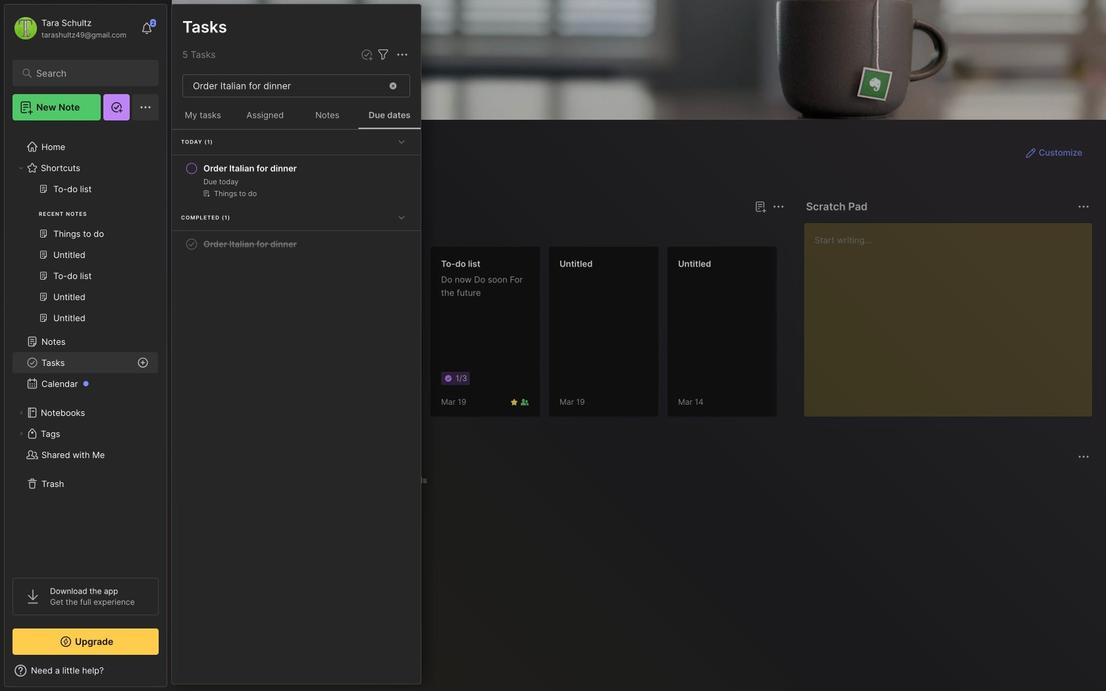 Task type: describe. For each thing, give the bounding box(es) containing it.
tree inside main element
[[5, 128, 167, 566]]

filter tasks image
[[375, 47, 391, 63]]

none search field inside main element
[[36, 65, 141, 81]]

2 row from the top
[[177, 233, 416, 256]]

more actions and view options image
[[395, 47, 410, 63]]

2 tab list from the top
[[196, 473, 1088, 489]]

collapse today image
[[395, 135, 408, 148]]

expand tags image
[[17, 430, 25, 438]]

main element
[[0, 0, 171, 692]]



Task type: locate. For each thing, give the bounding box(es) containing it.
expand notebooks image
[[17, 409, 25, 417]]

group inside main element
[[13, 179, 158, 337]]

tab
[[196, 223, 234, 238], [240, 223, 293, 238], [251, 473, 291, 489], [396, 473, 433, 489]]

Start writing… text field
[[815, 223, 1092, 406]]

tab list
[[196, 223, 783, 238], [196, 473, 1088, 489]]

1 tab list from the top
[[196, 223, 783, 238]]

1 row from the top
[[177, 157, 416, 204]]

0 vertical spatial tab list
[[196, 223, 783, 238]]

0 vertical spatial row
[[177, 157, 416, 204]]

new task image
[[360, 48, 373, 61]]

row
[[177, 157, 416, 204], [177, 233, 416, 256]]

1 vertical spatial row
[[177, 233, 416, 256]]

collapse completed image
[[395, 211, 408, 224]]

More actions and view options field
[[391, 47, 410, 63]]

row group
[[172, 130, 421, 258], [193, 246, 1107, 426]]

tree
[[5, 128, 167, 566]]

WHAT'S NEW field
[[5, 661, 167, 682]]

None search field
[[36, 65, 141, 81]]

group
[[13, 179, 158, 337]]

Filter tasks field
[[375, 47, 391, 63]]

1 vertical spatial tab list
[[196, 473, 1088, 489]]

Account field
[[13, 15, 126, 41]]

Search text field
[[36, 67, 141, 80]]

grid grid
[[193, 497, 1093, 676]]

Find tasks… text field
[[185, 75, 380, 97]]

click to collapse image
[[166, 667, 176, 683]]



Task type: vqa. For each thing, say whether or not it's contained in the screenshot.
"More actions and view options" field
yes



